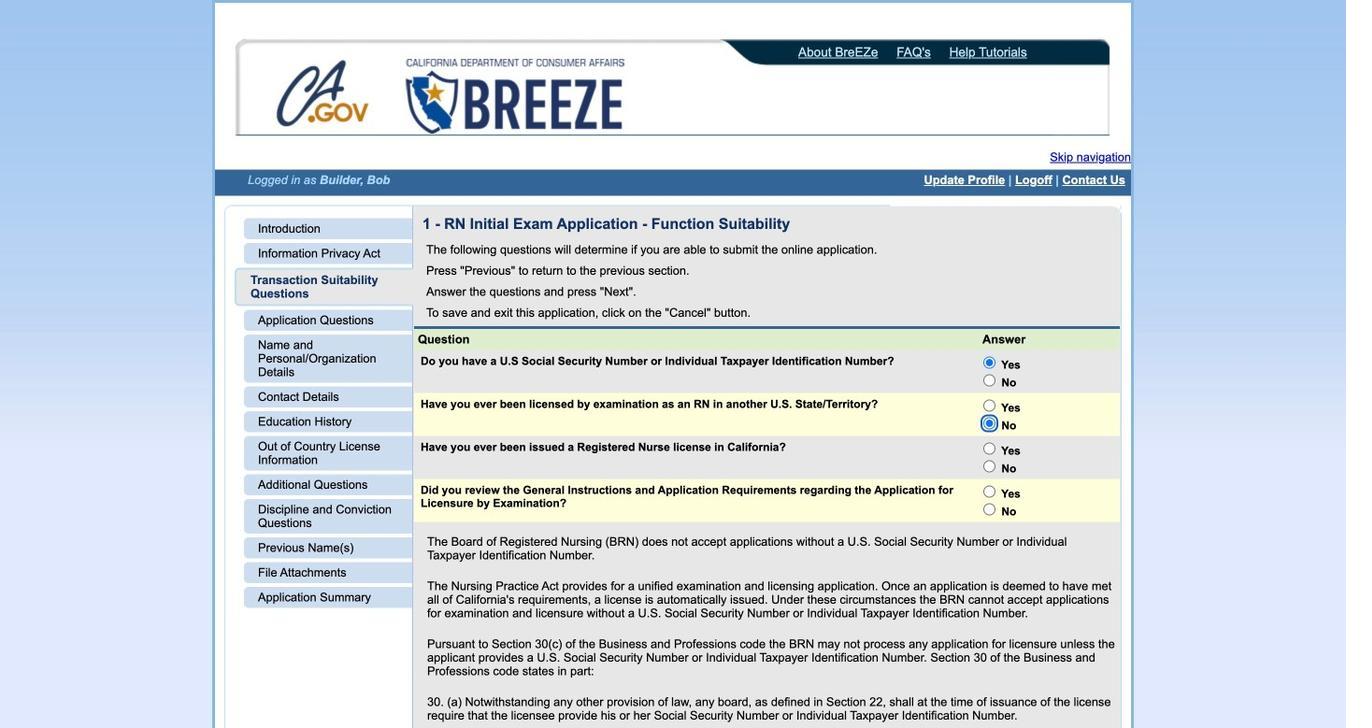 Task type: vqa. For each thing, say whether or not it's contained in the screenshot.
Ca.Gov image
yes



Task type: locate. For each thing, give the bounding box(es) containing it.
4 option group from the top
[[979, 479, 1120, 522]]

None radio
[[984, 357, 996, 369], [984, 417, 996, 430], [984, 486, 996, 498], [984, 357, 996, 369], [984, 417, 996, 430], [984, 486, 996, 498]]

3 option group from the top
[[979, 436, 1120, 479]]

state of california breeze image
[[402, 59, 628, 134]]

ca.gov image
[[276, 59, 371, 132]]

None radio
[[984, 374, 996, 387], [984, 400, 996, 412], [984, 443, 996, 455], [984, 460, 996, 473], [984, 504, 996, 516], [984, 374, 996, 387], [984, 400, 996, 412], [984, 443, 996, 455], [984, 460, 996, 473], [984, 504, 996, 516]]

option group
[[979, 350, 1120, 393], [979, 393, 1120, 436], [979, 436, 1120, 479], [979, 479, 1120, 522]]



Task type: describe. For each thing, give the bounding box(es) containing it.
2 option group from the top
[[979, 393, 1120, 436]]

1 option group from the top
[[979, 350, 1120, 393]]



